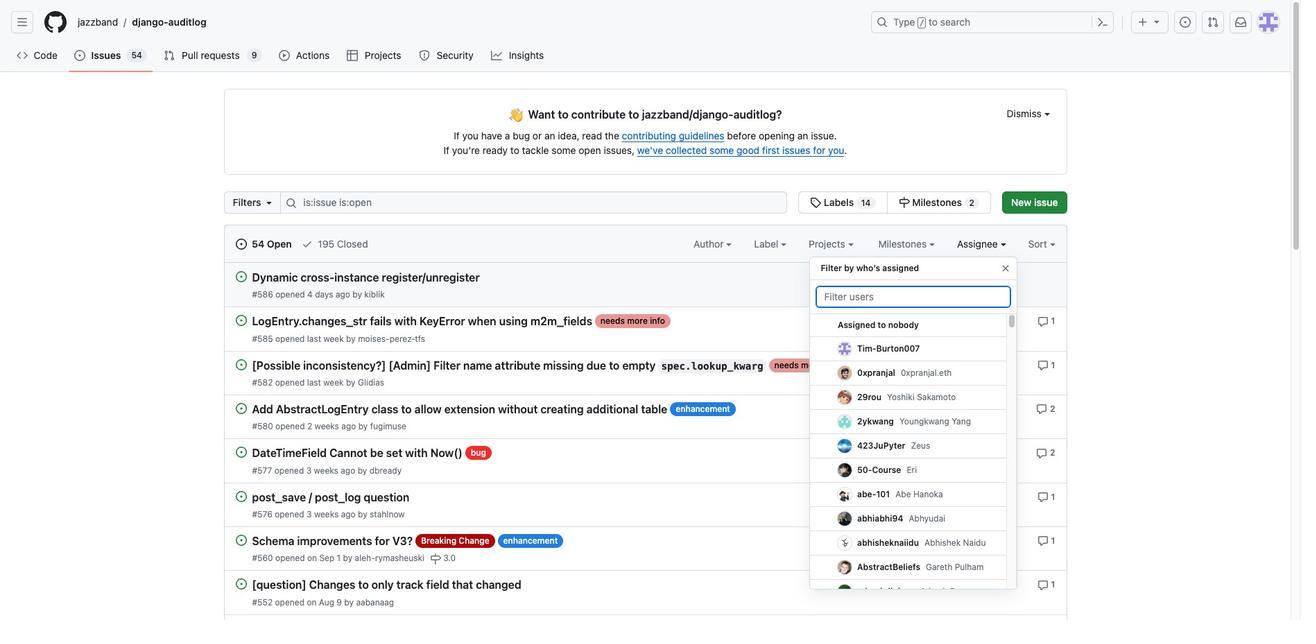Task type: vqa. For each thing, say whether or not it's contained in the screenshot.
the bottommost Milestones
yes



Task type: describe. For each thing, give the bounding box(es) containing it.
open issue element for logentry.changes_str fails with keyerror when using m2m_fields
[[236, 315, 247, 326]]

now()
[[431, 447, 463, 460]]

days
[[315, 290, 333, 300]]

guidelines
[[679, 130, 725, 142]]

@29rou image
[[838, 391, 852, 405]]

weeks inside the post_save / post_log question #576             opened 3 weeks ago by stahlnow
[[314, 509, 339, 520]]

3 inside the post_save / post_log question #576             opened 3 weeks ago by stahlnow
[[307, 509, 312, 520]]

read
[[582, 130, 603, 142]]

actions
[[296, 49, 330, 61]]

#582             opened last week by glidias
[[252, 377, 385, 388]]

breaking change
[[421, 536, 490, 546]]

opened inside dynamic cross-instance register/unregister #586             opened 4 days ago by kiblik
[[276, 290, 305, 300]]

m2m_fields
[[531, 315, 593, 328]]

issues
[[783, 144, 811, 156]]

we've collected some good first issues for you link
[[638, 144, 845, 156]]

54 open link
[[236, 237, 292, 251]]

search image
[[286, 198, 297, 209]]

yoshiki
[[887, 392, 915, 403]]

contributing
[[622, 130, 677, 142]]

195 closed
[[315, 238, 368, 250]]

code link
[[11, 45, 63, 66]]

tackle
[[522, 144, 549, 156]]

0 vertical spatial 3
[[306, 465, 312, 476]]

by down the inconsistency?]
[[346, 377, 356, 388]]

by left aleh-
[[343, 553, 353, 564]]

git pull request image for top issue opened image
[[1208, 17, 1219, 28]]

by inside dynamic cross-instance register/unregister #586             opened 4 days ago by kiblik
[[353, 290, 362, 300]]

triangle down image
[[1152, 16, 1163, 27]]

2 an from the left
[[798, 130, 809, 142]]

ago up cannot
[[342, 421, 356, 432]]

by inside menu
[[845, 263, 855, 273]]

git pull request image for the left issue opened image
[[164, 50, 175, 61]]

[possible
[[252, 359, 301, 372]]

more for [possible inconsistency?] [admin] filter name attribute missing due to empty
[[802, 360, 822, 370]]

1 for [possible inconsistency?] [admin] filter name attribute missing due to empty
[[1052, 360, 1056, 370]]

additional
[[587, 403, 639, 416]]

[admin]
[[389, 359, 431, 372]]

none search field containing filters
[[224, 192, 992, 214]]

changes
[[309, 579, 356, 592]]

closed
[[337, 238, 368, 250]]

to up contributing
[[629, 108, 640, 121]]

1 link for [question] changes to only track field that changed
[[1038, 578, 1056, 591]]

track
[[397, 579, 424, 592]]

0 horizontal spatial for
[[375, 535, 390, 548]]

open issue image for dynamic cross-instance register/unregister
[[236, 271, 247, 282]]

sep
[[319, 553, 335, 564]]

more for logentry.changes_str fails with keyerror when using m2m_fields
[[628, 316, 648, 326]]

milestones 2
[[910, 196, 975, 208]]

improvements
[[297, 535, 372, 548]]

0xpranjal
[[857, 368, 896, 378]]

to right want
[[558, 108, 569, 121]]

open issue element for add abstractlogentry class to allow extension without creating additional table
[[236, 402, 247, 414]]

code
[[34, 49, 57, 61]]

last for [possible inconsistency?] [admin] filter name attribute missing due to empty
[[307, 377, 321, 388]]

2 link for add abstractlogentry class to allow extension without creating additional table
[[1037, 402, 1056, 415]]

open issue element for [question] changes to only track field that changed
[[236, 578, 247, 590]]

open issue element for schema improvements for v3?
[[236, 534, 247, 546]]

2ykwang
[[857, 416, 894, 427]]

abhishek
[[925, 538, 961, 548]]

changed
[[476, 579, 522, 592]]

@2ykwang image
[[838, 415, 852, 429]]

opened inside [question] changes to only track field that changed #552             opened on aug 9 by aabanaag
[[275, 597, 305, 608]]

actions link
[[273, 45, 336, 66]]

want
[[528, 108, 555, 121]]

/ for type
[[920, 18, 925, 28]]

by inside the post_save / post_log question #576             opened 3 weeks ago by stahlnow
[[358, 509, 368, 520]]

d
[[950, 586, 956, 597]]

2 inside "milestones 2"
[[970, 198, 975, 208]]

tfs
[[415, 334, 425, 344]]

moises-
[[358, 334, 390, 344]]

needs more info for [possible inconsistency?] [admin] filter name attribute missing due to empty
[[775, 360, 840, 370]]

by left moises-
[[346, 334, 356, 344]]

needs more info link for [possible inconsistency?] [admin] filter name attribute missing due to empty
[[769, 359, 845, 372]]

comment image for add abstractlogentry class to allow extension without creating additional table
[[1037, 404, 1048, 415]]

0 vertical spatial with
[[395, 315, 417, 328]]

opened up datetimefield
[[276, 421, 305, 432]]

1 some from the left
[[552, 144, 576, 156]]

needs more info for logentry.changes_str fails with keyerror when using m2m_fields
[[601, 316, 666, 326]]

label button
[[754, 237, 787, 251]]

burton007
[[877, 344, 920, 354]]

open issue element for [possible inconsistency?] [admin] filter name attribute missing due to empty
[[236, 359, 247, 370]]

pull requests
[[182, 49, 240, 61]]

hanoka
[[914, 489, 943, 500]]

week for logentry.changes_str fails with keyerror when using m2m_fields
[[324, 334, 344, 344]]

glidias link
[[358, 377, 385, 388]]

0xpranjal 0xpranjal.eth
[[857, 368, 952, 378]]

opened down datetimefield
[[275, 465, 304, 476]]

nobody
[[889, 320, 919, 330]]

homepage image
[[44, 11, 67, 33]]

@423jupyter image
[[838, 439, 852, 453]]

1 vertical spatial with
[[405, 447, 428, 460]]

using
[[499, 315, 528, 328]]

#580
[[252, 421, 273, 432]]

open issue element for post_save / post_log question
[[236, 490, 247, 502]]

allow
[[415, 403, 442, 416]]

milestones for milestones
[[879, 238, 930, 250]]

0 horizontal spatial bug
[[471, 448, 486, 458]]

#552
[[252, 597, 273, 608]]

aabanaag link
[[356, 597, 394, 608]]

without
[[498, 403, 538, 416]]

table image
[[347, 50, 358, 61]]

to right due
[[609, 359, 620, 372]]

pulham
[[955, 562, 984, 573]]

django-
[[132, 16, 168, 28]]

weeks for abstractlogentry
[[315, 421, 339, 432]]

50-course eri
[[857, 465, 917, 475]]

1 link for schema improvements for v3?
[[1038, 534, 1056, 547]]

Search all issues text field
[[281, 192, 788, 214]]

close menu image
[[1000, 263, 1011, 274]]

423jupyter zeus
[[857, 441, 931, 451]]

cross-
[[301, 272, 335, 284]]

opened down [possible
[[275, 377, 305, 388]]

9 inside [question] changes to only track field that changed #552             opened on aug 9 by aabanaag
[[337, 597, 342, 608]]

aabanaag
[[356, 597, 394, 608]]

projects inside projects popup button
[[809, 238, 848, 250]]

type
[[894, 16, 916, 28]]

0 vertical spatial issue opened image
[[1180, 17, 1192, 28]]

code image
[[17, 50, 28, 61]]

class
[[372, 403, 399, 416]]

opened down the logentry.changes_str
[[275, 334, 305, 344]]

dbready link
[[370, 465, 402, 476]]

tim-burton007
[[857, 344, 920, 354]]

extension
[[445, 403, 496, 416]]

sort
[[1029, 238, 1048, 250]]

14
[[862, 198, 871, 208]]

0 horizontal spatial enhancement link
[[498, 534, 564, 548]]

ready
[[483, 144, 508, 156]]

issues
[[91, 49, 121, 61]]

abhisheknaiidu
[[857, 538, 919, 548]]

post_save / post_log question link
[[252, 491, 410, 504]]

you're
[[452, 144, 480, 156]]

to inside [question] changes to only track field that changed #552             opened on aug 9 by aabanaag
[[358, 579, 369, 592]]

1 link for post_save / post_log question
[[1038, 490, 1056, 503]]

first
[[763, 144, 780, 156]]

aleh-rymasheuski link
[[355, 553, 425, 564]]

add abstractlogentry class to allow extension without creating additional table
[[252, 403, 668, 416]]

issue opened image inside 54 open link
[[236, 239, 247, 250]]

field
[[427, 579, 450, 592]]

collected
[[666, 144, 707, 156]]

plus image
[[1138, 17, 1149, 28]]

open issue image for [question] changes to only track field that changed
[[236, 579, 247, 590]]

195 closed link
[[302, 237, 368, 251]]

needs for [possible inconsistency?] [admin] filter name attribute missing due to empty
[[775, 360, 799, 370]]

open issue element for dynamic cross-instance register/unregister
[[236, 271, 247, 282]]

to left the search
[[929, 16, 938, 28]]

security
[[437, 49, 474, 61]]

or
[[533, 130, 542, 142]]

for inside if you have a bug or an idea, read the contributing guidelines before opening an issue. if you're ready to tackle some open issues, we've collected some good first issues for you .
[[814, 144, 826, 156]]

datetimefield cannot be set with now() link
[[252, 447, 463, 460]]

/ for post_save
[[309, 491, 312, 504]]

datetimefield
[[252, 447, 327, 460]]

abstractbeliefs
[[857, 562, 921, 573]]

@abhisheknaiidu image
[[838, 536, 852, 550]]

comment image for post_save / post_log question
[[1038, 492, 1049, 503]]

play image
[[279, 50, 290, 61]]

1 horizontal spatial if
[[454, 130, 460, 142]]

to inside menu
[[878, 320, 886, 330]]

needs for logentry.changes_str fails with keyerror when using m2m_fields
[[601, 316, 625, 326]]

dynamic cross-instance register/unregister #586             opened 4 days ago by kiblik
[[252, 272, 480, 300]]

assigned
[[883, 263, 920, 273]]

ago down cannot
[[341, 465, 355, 476]]

1 for [question] changes to only track field that changed
[[1052, 580, 1056, 590]]

3.0
[[444, 553, 456, 564]]

empty
[[623, 359, 656, 372]]

#585             opened last week by moises-perez-tfs
[[252, 334, 425, 344]]

#580             opened 2 weeks ago by fugimuse
[[252, 421, 407, 432]]



Task type: locate. For each thing, give the bounding box(es) containing it.
1 horizontal spatial git pull request image
[[1208, 17, 1219, 28]]

@50 course image
[[838, 464, 852, 477]]

1 an from the left
[[545, 130, 556, 142]]

attribute
[[495, 359, 541, 372]]

1 for schema improvements for v3?
[[1052, 536, 1056, 546]]

1 vertical spatial git pull request image
[[164, 50, 175, 61]]

register/unregister
[[382, 272, 480, 284]]

open issue image left add
[[236, 403, 247, 414]]

open issue image for logentry.changes_str fails with keyerror when using m2m_fields
[[236, 315, 247, 326]]

by down instance at the top of page
[[353, 290, 362, 300]]

Filter users text field
[[816, 286, 1011, 308]]

bug
[[513, 130, 530, 142], [471, 448, 486, 458]]

3 open issue image from the top
[[236, 447, 247, 458]]

weeks for cannot
[[314, 465, 339, 476]]

0 horizontal spatial issue opened image
[[75, 50, 86, 61]]

1 horizontal spatial /
[[309, 491, 312, 504]]

1 horizontal spatial filter
[[821, 263, 842, 273]]

on left 'sep' at left bottom
[[307, 553, 317, 564]]

2 vertical spatial weeks
[[314, 509, 339, 520]]

3 down 'post_save / post_log question' link at the bottom
[[307, 509, 312, 520]]

needs more info down @tim burton007 image
[[775, 360, 840, 370]]

1 vertical spatial for
[[375, 535, 390, 548]]

kiblik link
[[365, 290, 385, 300]]

ago right days
[[336, 290, 350, 300]]

yang
[[952, 416, 971, 427]]

open issue image left [possible
[[236, 359, 247, 370]]

enhancement for the top enhancement link
[[676, 404, 731, 414]]

/ inside jazzband / django-auditlog
[[124, 16, 127, 28]]

issue opened image
[[1180, 17, 1192, 28], [75, 50, 86, 61], [236, 239, 247, 250]]

#560             opened on sep 1 by aleh-rymasheuski
[[252, 553, 425, 564]]

2 link for datetimefield cannot be set with now()
[[1037, 446, 1056, 459]]

fugimuse link
[[370, 421, 407, 432]]

list
[[72, 11, 863, 33]]

None search field
[[224, 192, 992, 214]]

comment image for schema improvements for v3?
[[1038, 536, 1049, 547]]

be
[[370, 447, 384, 460]]

0 horizontal spatial 54
[[131, 50, 142, 60]]

#577
[[252, 465, 272, 476]]

enhancement link down spec.lookup_kwarg
[[671, 402, 736, 416]]

@0xpranjal image
[[838, 366, 852, 380]]

by left who's
[[845, 263, 855, 273]]

1 horizontal spatial info
[[824, 360, 840, 370]]

git pull request image left pull
[[164, 50, 175, 61]]

👋
[[509, 106, 523, 124]]

by right aug
[[344, 597, 354, 608]]

abe-
[[857, 489, 876, 500]]

the
[[605, 130, 620, 142]]

54 left open
[[252, 238, 265, 250]]

0 vertical spatial git pull request image
[[1208, 17, 1219, 28]]

/ inside the post_save / post_log question #576             opened 3 weeks ago by stahlnow
[[309, 491, 312, 504]]

auditlog
[[168, 16, 207, 28]]

milestones
[[913, 196, 962, 208], [879, 238, 930, 250]]

for up the aleh-rymasheuski link
[[375, 535, 390, 548]]

comment image for logentry.changes_str fails with keyerror when using m2m_fields
[[1038, 316, 1049, 327]]

1 vertical spatial needs more info
[[775, 360, 840, 370]]

/ left django-
[[124, 16, 127, 28]]

some down the idea,
[[552, 144, 576, 156]]

2 on from the top
[[307, 597, 317, 608]]

issue element
[[799, 192, 992, 214]]

to right "ready"
[[511, 144, 520, 156]]

needs more info up empty
[[601, 316, 666, 326]]

projects down labels
[[809, 238, 848, 250]]

opened down schema
[[276, 553, 305, 564]]

search
[[941, 16, 971, 28]]

0 horizontal spatial more
[[628, 316, 648, 326]]

issue opened image right triangle down image
[[1180, 17, 1192, 28]]

54
[[131, 50, 142, 60], [252, 238, 265, 250]]

bug right a
[[513, 130, 530, 142]]

by down datetimefield cannot be set with now()
[[358, 465, 367, 476]]

on left aug
[[307, 597, 317, 608]]

2 last from the top
[[307, 377, 321, 388]]

spec.lookup_kwarg
[[662, 361, 764, 372]]

more up empty
[[628, 316, 648, 326]]

graph image
[[491, 50, 503, 61]]

4 open issue element from the top
[[236, 402, 247, 414]]

filter left "name" on the left of the page
[[434, 359, 461, 372]]

milestones for milestones 2
[[913, 196, 962, 208]]

add abstractlogentry class to allow extension without creating additional table link
[[252, 403, 668, 416]]

1 vertical spatial week
[[324, 377, 344, 388]]

command palette image
[[1098, 17, 1109, 28]]

ago
[[336, 290, 350, 300], [342, 421, 356, 432], [341, 465, 355, 476], [341, 509, 356, 520]]

0 vertical spatial needs more info link
[[595, 315, 671, 328]]

1 open issue image from the top
[[236, 359, 247, 370]]

logentry.changes_str
[[252, 315, 367, 328]]

3 down datetimefield
[[306, 465, 312, 476]]

0 vertical spatial filter
[[821, 263, 842, 273]]

post_save / post_log question #576             opened 3 weeks ago by stahlnow
[[252, 491, 410, 520]]

0 vertical spatial enhancement link
[[671, 402, 736, 416]]

1 horizontal spatial some
[[710, 144, 734, 156]]

idea,
[[558, 130, 580, 142]]

filter inside menu
[[821, 263, 842, 273]]

assigned to nobody
[[838, 320, 919, 330]]

1 vertical spatial projects
[[809, 238, 848, 250]]

open
[[267, 238, 292, 250]]

1 1 link from the top
[[1038, 315, 1056, 327]]

open issue image
[[236, 271, 247, 282], [236, 315, 247, 326], [236, 447, 247, 458], [236, 579, 247, 590]]

1 vertical spatial comment image
[[1038, 536, 1049, 547]]

table
[[641, 403, 668, 416]]

4
[[307, 290, 313, 300]]

0 vertical spatial 9
[[252, 50, 257, 60]]

3 open issue image from the top
[[236, 491, 247, 502]]

0 horizontal spatial git pull request image
[[164, 50, 175, 61]]

needs more info link down @tim burton007 image
[[769, 359, 845, 372]]

projects right the table image
[[365, 49, 402, 61]]

abstractbeliefs gareth pulham
[[857, 562, 984, 573]]

open issue image
[[236, 359, 247, 370], [236, 403, 247, 414], [236, 491, 247, 502], [236, 535, 247, 546]]

0 vertical spatial bug
[[513, 130, 530, 142]]

0 vertical spatial enhancement
[[676, 404, 731, 414]]

6 open issue element from the top
[[236, 490, 247, 502]]

0 vertical spatial you
[[463, 130, 479, 142]]

a
[[505, 130, 510, 142]]

opened down post_save
[[275, 509, 304, 520]]

breaking change link
[[416, 534, 495, 548]]

jazzband
[[78, 16, 118, 28]]

milestone image
[[899, 197, 910, 208]]

by inside [question] changes to only track field that changed #552             opened on aug 9 by aabanaag
[[344, 597, 354, 608]]

0 vertical spatial for
[[814, 144, 826, 156]]

1 vertical spatial weeks
[[314, 465, 339, 476]]

enhancement link up changed
[[498, 534, 564, 548]]

0 horizontal spatial if
[[444, 144, 450, 156]]

an right or
[[545, 130, 556, 142]]

@tim burton007 image
[[838, 342, 852, 356]]

1
[[1052, 316, 1056, 326], [1052, 360, 1056, 370], [1052, 492, 1056, 502], [1052, 536, 1056, 546], [337, 553, 341, 564], [1052, 580, 1056, 590]]

9 right aug
[[337, 597, 342, 608]]

0 horizontal spatial needs
[[601, 316, 625, 326]]

1 open issue element from the top
[[236, 271, 247, 282]]

milestones up assigned
[[879, 238, 930, 250]]

open issue image left post_save
[[236, 491, 247, 502]]

on
[[307, 553, 317, 564], [307, 597, 317, 608]]

54 open
[[249, 238, 292, 250]]

1 horizontal spatial bug
[[513, 130, 530, 142]]

0 vertical spatial projects
[[365, 49, 402, 61]]

1 horizontal spatial more
[[802, 360, 822, 370]]

1 vertical spatial milestones
[[879, 238, 930, 250]]

0 vertical spatial milestones
[[913, 196, 962, 208]]

who's
[[857, 263, 881, 273]]

change
[[459, 536, 490, 546]]

more left @0xpranjal icon
[[802, 360, 822, 370]]

0 horizontal spatial an
[[545, 130, 556, 142]]

Issues search field
[[281, 192, 788, 214]]

with right set
[[405, 447, 428, 460]]

1 vertical spatial 54
[[252, 238, 265, 250]]

weeks down 'post_save / post_log question' link at the bottom
[[314, 509, 339, 520]]

2ykwang youngkwang yang
[[857, 416, 971, 427]]

1 vertical spatial 9
[[337, 597, 342, 608]]

last down the logentry.changes_str
[[307, 334, 321, 344]]

needs up due
[[601, 316, 625, 326]]

1 horizontal spatial enhancement
[[676, 404, 731, 414]]

@abstractbeliefs image
[[838, 561, 852, 575]]

1 horizontal spatial an
[[798, 130, 809, 142]]

#582
[[252, 377, 273, 388]]

1 on from the top
[[307, 553, 317, 564]]

0 vertical spatial 54
[[131, 50, 142, 60]]

1 vertical spatial bug
[[471, 448, 486, 458]]

1 vertical spatial filter
[[434, 359, 461, 372]]

2 week from the top
[[324, 377, 344, 388]]

/ inside type / to search
[[920, 18, 925, 28]]

bug right the 'now()'
[[471, 448, 486, 458]]

info down @tim burton007 image
[[824, 360, 840, 370]]

1 horizontal spatial 54
[[252, 238, 265, 250]]

54 for 54
[[131, 50, 142, 60]]

weeks up 'post_save / post_log question' link at the bottom
[[314, 465, 339, 476]]

1 vertical spatial needs
[[775, 360, 799, 370]]

info for [possible inconsistency?] [admin] filter name attribute missing due to empty
[[824, 360, 840, 370]]

jazzband link
[[72, 11, 124, 33]]

0 horizontal spatial filter
[[434, 359, 461, 372]]

menu
[[810, 251, 1018, 620]]

comment image for datetimefield cannot be set with now()
[[1037, 448, 1048, 459]]

1 vertical spatial last
[[307, 377, 321, 388]]

on inside [question] changes to only track field that changed #552             opened on aug 9 by aabanaag
[[307, 597, 317, 608]]

open issue image for add abstractlogentry class to allow extension without creating additional table
[[236, 403, 247, 414]]

/ right type
[[920, 18, 925, 28]]

milestones inside 'issue' element
[[913, 196, 962, 208]]

0 vertical spatial needs more info
[[601, 316, 666, 326]]

open issue image left schema
[[236, 535, 247, 546]]

0 horizontal spatial enhancement
[[504, 536, 558, 546]]

opening
[[759, 130, 795, 142]]

enhancement
[[676, 404, 731, 414], [504, 536, 558, 546]]

tag image
[[811, 197, 822, 208]]

2 horizontal spatial issue opened image
[[1180, 17, 1192, 28]]

filter down projects popup button
[[821, 263, 842, 273]]

2 2 link from the top
[[1037, 446, 1056, 459]]

enhancement for the leftmost enhancement link
[[504, 536, 558, 546]]

1 vertical spatial enhancement
[[504, 536, 558, 546]]

0 horizontal spatial some
[[552, 144, 576, 156]]

to left only
[[358, 579, 369, 592]]

1 link for [possible inconsistency?] [admin] filter name attribute missing due to empty
[[1038, 359, 1056, 371]]

triangle down image
[[264, 197, 275, 208]]

open issue element for datetimefield cannot be set with now()
[[236, 446, 247, 458]]

milestones right milestone image
[[913, 196, 962, 208]]

opened
[[276, 290, 305, 300], [275, 334, 305, 344], [275, 377, 305, 388], [276, 421, 305, 432], [275, 465, 304, 476], [275, 509, 304, 520], [276, 553, 305, 564], [275, 597, 305, 608]]

/ for jazzband
[[124, 16, 127, 28]]

@abe 101 image
[[838, 488, 852, 502]]

with up perez-
[[395, 315, 417, 328]]

an up 'issues'
[[798, 130, 809, 142]]

0 horizontal spatial /
[[124, 16, 127, 28]]

to left the nobody at bottom right
[[878, 320, 886, 330]]

4 open issue image from the top
[[236, 579, 247, 590]]

to right class
[[401, 403, 412, 416]]

0 horizontal spatial 9
[[252, 50, 257, 60]]

1 horizontal spatial projects
[[809, 238, 848, 250]]

info up empty
[[650, 316, 666, 326]]

opened left 4
[[276, 290, 305, 300]]

insights link
[[486, 45, 551, 66]]

[question]
[[252, 579, 307, 592]]

label
[[754, 238, 781, 250]]

50-
[[857, 465, 872, 475]]

1 horizontal spatial needs more info link
[[769, 359, 845, 372]]

1 open issue image from the top
[[236, 271, 247, 282]]

list containing jazzband
[[72, 11, 863, 33]]

issue opened image left issues
[[75, 50, 86, 61]]

question
[[364, 491, 410, 504]]

1 horizontal spatial issue opened image
[[236, 239, 247, 250]]

1 vertical spatial more
[[802, 360, 822, 370]]

1 horizontal spatial needs
[[775, 360, 799, 370]]

@abhiabhi94 image
[[838, 512, 852, 526]]

git pull request image left 'notifications' image
[[1208, 17, 1219, 28]]

1 2 link from the top
[[1037, 402, 1056, 415]]

some down before
[[710, 144, 734, 156]]

enhancement up changed
[[504, 536, 558, 546]]

v3?
[[393, 535, 413, 548]]

check image
[[302, 239, 313, 250]]

2 vertical spatial issue opened image
[[236, 239, 247, 250]]

week for [possible inconsistency?] [admin] filter name attribute missing due to empty
[[324, 377, 344, 388]]

fails
[[370, 315, 392, 328]]

4 1 link from the top
[[1038, 534, 1056, 547]]

needs more info link for logentry.changes_str fails with keyerror when using m2m_fields
[[595, 315, 671, 328]]

datetimefield cannot be set with now()
[[252, 447, 463, 460]]

bug link
[[465, 446, 492, 460]]

0 vertical spatial on
[[307, 553, 317, 564]]

if left the you're on the left top of page
[[444, 144, 450, 156]]

comment image for [possible inconsistency?] [admin] filter name attribute missing due to empty
[[1038, 360, 1049, 371]]

0 horizontal spatial needs more info
[[601, 316, 666, 326]]

weeks down abstractlogentry
[[315, 421, 339, 432]]

1 horizontal spatial enhancement link
[[671, 402, 736, 416]]

0 horizontal spatial info
[[650, 316, 666, 326]]

logentry.changes_str fails with keyerror when using m2m_fields
[[252, 315, 593, 328]]

tim-
[[857, 344, 877, 354]]

2 horizontal spatial /
[[920, 18, 925, 28]]

3 1 link from the top
[[1038, 490, 1056, 503]]

1 for logentry.changes_str fails with keyerror when using m2m_fields
[[1052, 316, 1056, 326]]

1 week from the top
[[324, 334, 344, 344]]

1 horizontal spatial 9
[[337, 597, 342, 608]]

by left stahlnow at the bottom left of page
[[358, 509, 368, 520]]

0 horizontal spatial projects
[[365, 49, 402, 61]]

8 open issue element from the top
[[236, 578, 247, 590]]

open issue image for schema improvements for v3?
[[236, 535, 247, 546]]

0 vertical spatial info
[[650, 316, 666, 326]]

0 vertical spatial needs
[[601, 316, 625, 326]]

schema improvements for v3? link
[[252, 535, 413, 548]]

open issue image for [possible inconsistency?] [admin] filter name attribute missing due to empty
[[236, 359, 247, 370]]

week up the inconsistency?]
[[324, 334, 344, 344]]

3 open issue element from the top
[[236, 359, 247, 370]]

1 link for logentry.changes_str fails with keyerror when using m2m_fields
[[1038, 315, 1056, 327]]

dismiss button
[[1007, 106, 1050, 121]]

open issue image for datetimefield cannot be set with now()
[[236, 447, 247, 458]]

opened inside the post_save / post_log question #576             opened 3 weeks ago by stahlnow
[[275, 509, 304, 520]]

milestone image
[[430, 554, 441, 565]]

with
[[395, 315, 417, 328], [405, 447, 428, 460]]

if up the you're on the left top of page
[[454, 130, 460, 142]]

needs left @0xpranjal icon
[[775, 360, 799, 370]]

weeks
[[315, 421, 339, 432], [314, 465, 339, 476], [314, 509, 339, 520]]

course
[[872, 465, 901, 475]]

5 1 link from the top
[[1038, 578, 1056, 591]]

projects inside projects link
[[365, 49, 402, 61]]

0 vertical spatial last
[[307, 334, 321, 344]]

0 vertical spatial more
[[628, 316, 648, 326]]

0 vertical spatial weeks
[[315, 421, 339, 432]]

2 open issue image from the top
[[236, 403, 247, 414]]

you up the you're on the left top of page
[[463, 130, 479, 142]]

issue opened image left "54 open"
[[236, 239, 247, 250]]

week down the inconsistency?]
[[324, 377, 344, 388]]

0 vertical spatial 2 link
[[1037, 402, 1056, 415]]

new issue
[[1012, 196, 1059, 208]]

shield image
[[419, 50, 430, 61]]

open issue element
[[236, 271, 247, 282], [236, 315, 247, 326], [236, 359, 247, 370], [236, 402, 247, 414], [236, 446, 247, 458], [236, 490, 247, 502], [236, 534, 247, 546], [236, 578, 247, 590]]

7 open issue element from the top
[[236, 534, 247, 546]]

comment image
[[1038, 316, 1049, 327], [1038, 360, 1049, 371], [1037, 404, 1048, 415], [1038, 492, 1049, 503], [1038, 580, 1049, 591]]

you down "issue."
[[829, 144, 845, 156]]

needs more info link up empty
[[595, 315, 671, 328]]

0 horizontal spatial you
[[463, 130, 479, 142]]

comment image
[[1037, 448, 1048, 459], [1038, 536, 1049, 547]]

comment image for [question] changes to only track field that changed
[[1038, 580, 1049, 591]]

1 vertical spatial info
[[824, 360, 840, 370]]

#560
[[252, 553, 273, 564]]

assignee button
[[958, 237, 1007, 251]]

tim-burton007 link
[[810, 337, 1007, 362]]

creating
[[541, 403, 584, 416]]

ago down the post_log
[[341, 509, 356, 520]]

0 vertical spatial week
[[324, 334, 344, 344]]

perez-
[[390, 334, 415, 344]]

menu containing filter by who's assigned
[[810, 251, 1018, 620]]

opened down [question] on the left bottom of the page
[[275, 597, 305, 608]]

2 open issue element from the top
[[236, 315, 247, 326]]

5 open issue element from the top
[[236, 446, 247, 458]]

abstractlogentry
[[276, 403, 369, 416]]

open issue image for post_save / post_log question
[[236, 491, 247, 502]]

1 horizontal spatial needs more info
[[775, 360, 840, 370]]

0 horizontal spatial needs more info link
[[595, 315, 671, 328]]

to inside if you have a bug or an idea, read the contributing guidelines before opening an issue. if you're ready to tackle some open issues, we've collected some good first issues for you .
[[511, 144, 520, 156]]

stahlnow
[[370, 509, 405, 520]]

ago inside dynamic cross-instance register/unregister #586             opened 4 days ago by kiblik
[[336, 290, 350, 300]]

2 1 link from the top
[[1038, 359, 1056, 371]]

an
[[545, 130, 556, 142], [798, 130, 809, 142]]

last up abstractlogentry
[[307, 377, 321, 388]]

git pull request image
[[1208, 17, 1219, 28], [164, 50, 175, 61]]

1 vertical spatial enhancement link
[[498, 534, 564, 548]]

1 horizontal spatial for
[[814, 144, 826, 156]]

last for logentry.changes_str fails with keyerror when using m2m_fields
[[307, 334, 321, 344]]

1 vertical spatial if
[[444, 144, 450, 156]]

1 last from the top
[[307, 334, 321, 344]]

2 some from the left
[[710, 144, 734, 156]]

1 vertical spatial you
[[829, 144, 845, 156]]

milestones button
[[879, 237, 935, 251]]

/ left the post_log
[[309, 491, 312, 504]]

needs
[[601, 316, 625, 326], [775, 360, 799, 370]]

for down "issue."
[[814, 144, 826, 156]]

9 left play image
[[252, 50, 257, 60]]

logentry.changes_str fails with keyerror when using m2m_fields link
[[252, 315, 593, 328]]

👋 want to contribute to jazzband/django-auditlog?
[[509, 106, 783, 124]]

filters
[[233, 196, 261, 208]]

1 vertical spatial issue opened image
[[75, 50, 86, 61]]

projects
[[365, 49, 402, 61], [809, 238, 848, 250]]

0 vertical spatial if
[[454, 130, 460, 142]]

2 open issue image from the top
[[236, 315, 247, 326]]

1 horizontal spatial you
[[829, 144, 845, 156]]

54 right issues
[[131, 50, 142, 60]]

projects button
[[809, 237, 854, 251]]

notifications image
[[1236, 17, 1247, 28]]

info for logentry.changes_str fails with keyerror when using m2m_fields
[[650, 316, 666, 326]]

4 open issue image from the top
[[236, 535, 247, 546]]

filter by who's assigned
[[821, 263, 920, 273]]

by left fugimuse
[[359, 421, 368, 432]]

1 for post_save / post_log question
[[1052, 492, 1056, 502]]

1 vertical spatial 2 link
[[1037, 446, 1056, 459]]

inconsistency?]
[[303, 359, 386, 372]]

enhancement down spec.lookup_kwarg
[[676, 404, 731, 414]]

1 vertical spatial 3
[[307, 509, 312, 520]]

bug inside if you have a bug or an idea, read the contributing guidelines before opening an issue. if you're ready to tackle some open issues, we've collected some good first issues for you .
[[513, 130, 530, 142]]

milestones inside popup button
[[879, 238, 930, 250]]

ago inside the post_save / post_log question #576             opened 3 weeks ago by stahlnow
[[341, 509, 356, 520]]

54 for 54 open
[[252, 238, 265, 250]]

9
[[252, 50, 257, 60], [337, 597, 342, 608]]

0 vertical spatial comment image
[[1037, 448, 1048, 459]]

1 vertical spatial needs more info link
[[769, 359, 845, 372]]

glidias
[[358, 377, 385, 388]]

aleh-
[[355, 553, 375, 564]]

1 vertical spatial on
[[307, 597, 317, 608]]



